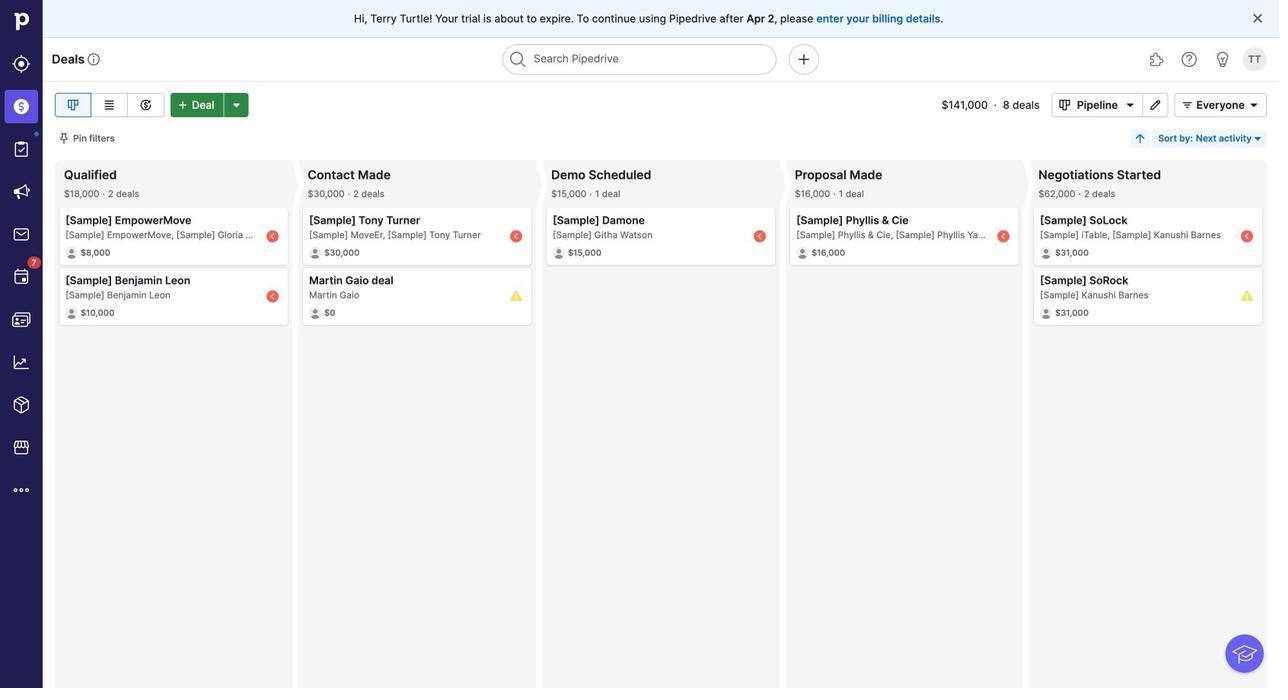 Task type: describe. For each thing, give the bounding box(es) containing it.
2 color undefined image from the top
[[12, 268, 30, 286]]

info image
[[88, 53, 100, 66]]

forecast image
[[137, 96, 155, 114]]

1 color undefined image from the top
[[12, 140, 30, 158]]

1 color primary image from the left
[[1179, 99, 1197, 111]]

more image
[[12, 481, 30, 500]]

pipeline image
[[64, 96, 82, 114]]

add deal element
[[171, 93, 249, 117]]

sales inbox image
[[12, 225, 30, 244]]

contacts image
[[12, 311, 30, 329]]

change order image
[[1134, 133, 1147, 145]]

campaigns image
[[12, 183, 30, 201]]



Task type: vqa. For each thing, say whether or not it's contained in the screenshot.
Board icon
no



Task type: locate. For each thing, give the bounding box(es) containing it.
marketplace image
[[12, 439, 30, 457]]

1 vertical spatial color undefined image
[[12, 268, 30, 286]]

knowledge center bot, also known as kc bot is an onboarding assistant that allows you to see the list of onboarding items in one place for quick and easy reference. this improves your in-app experience. image
[[1226, 635, 1264, 673]]

color primary inverted image
[[174, 99, 192, 111]]

menu
[[0, 0, 43, 689]]

quick help image
[[1181, 50, 1199, 69]]

color primary image
[[1179, 99, 1197, 111], [1245, 99, 1264, 111]]

insights image
[[12, 353, 30, 372]]

color undefined image down 'sales inbox' image
[[12, 268, 30, 286]]

color primary image
[[1252, 12, 1264, 24], [1056, 99, 1075, 111], [1122, 99, 1140, 111], [58, 133, 70, 145], [1252, 133, 1264, 145]]

sales assistant image
[[1214, 50, 1233, 69]]

2 color primary image from the left
[[1245, 99, 1264, 111]]

color undefined image
[[12, 140, 30, 158], [12, 268, 30, 286]]

0 horizontal spatial color primary image
[[1179, 99, 1197, 111]]

quick add image
[[795, 50, 814, 69]]

deals image
[[12, 98, 30, 116]]

1 horizontal spatial color primary image
[[1245, 99, 1264, 111]]

add deal options image
[[227, 99, 246, 111]]

menu item
[[0, 85, 43, 128]]

products image
[[12, 396, 30, 414]]

leads image
[[12, 55, 30, 73]]

Search Pipedrive field
[[503, 44, 777, 75]]

home image
[[10, 10, 33, 33]]

list image
[[100, 96, 118, 114]]

0 vertical spatial color undefined image
[[12, 140, 30, 158]]

edit pipeline image
[[1147, 99, 1165, 111]]

color undefined image down deals image at the left top
[[12, 140, 30, 158]]



